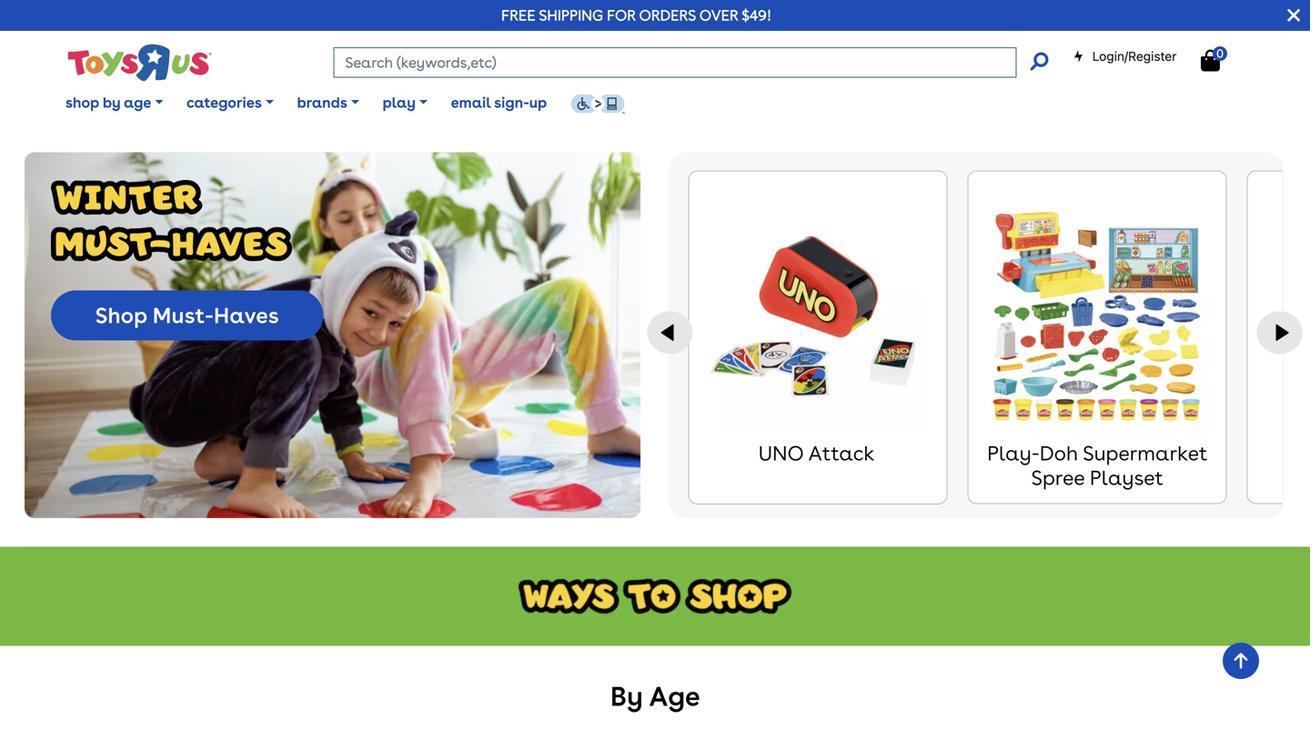 Task type: vqa. For each thing, say whether or not it's contained in the screenshot.
twister hero image desktop
yes



Task type: locate. For each thing, give the bounding box(es) containing it.
shop
[[65, 94, 99, 111]]

free
[[501, 6, 536, 24]]

go to next image
[[1257, 312, 1303, 354]]

0
[[1216, 46, 1224, 60]]

menu bar
[[54, 71, 1310, 135]]

None search field
[[333, 47, 1048, 78]]

shop by age
[[65, 94, 151, 111]]

free shipping for orders over $49! link
[[501, 6, 772, 24]]

shop by age button
[[54, 80, 175, 125]]

sign-
[[494, 94, 529, 111]]

free shipping for orders over $49!
[[501, 6, 772, 24]]

over
[[699, 6, 738, 24]]

play button
[[371, 80, 439, 125]]

twister hero image desktop image
[[25, 152, 640, 518]]

play
[[383, 94, 416, 111]]

winter must haves image
[[51, 180, 292, 262]]

shopping bag image
[[1201, 50, 1220, 71]]

for
[[607, 6, 636, 24]]

shipping
[[539, 6, 603, 24]]

email sign-up link
[[439, 80, 559, 125]]

this icon serves as a link to download the essential accessibility assistive technology app for individuals with physical disabilities. it is featured as part of our commitment to diversity and inclusion. image
[[570, 94, 625, 114]]

shop
[[95, 303, 147, 329]]



Task type: describe. For each thing, give the bounding box(es) containing it.
email
[[451, 94, 491, 111]]

age
[[124, 94, 151, 111]]

categories
[[186, 94, 262, 111]]

haves
[[214, 303, 279, 329]]

categories button
[[175, 80, 285, 125]]

login/register
[[1092, 49, 1177, 64]]

brands
[[297, 94, 347, 111]]

Enter Keyword or Item No. search field
[[333, 47, 1017, 78]]

orders
[[639, 6, 696, 24]]

close button image
[[1288, 5, 1300, 25]]

ways to shop image
[[0, 547, 1310, 646]]

go to previous image
[[647, 312, 693, 354]]

up
[[529, 94, 547, 111]]

shop must-haves
[[95, 303, 279, 329]]

must-
[[153, 303, 214, 329]]

0 link
[[1201, 46, 1239, 72]]

toys r us image
[[66, 42, 212, 83]]

by
[[103, 94, 121, 111]]

login/register button
[[1073, 47, 1177, 66]]

email sign-up
[[451, 94, 547, 111]]

menu bar containing shop by age
[[54, 71, 1310, 135]]

$49!
[[742, 6, 772, 24]]

brands button
[[285, 80, 371, 125]]



